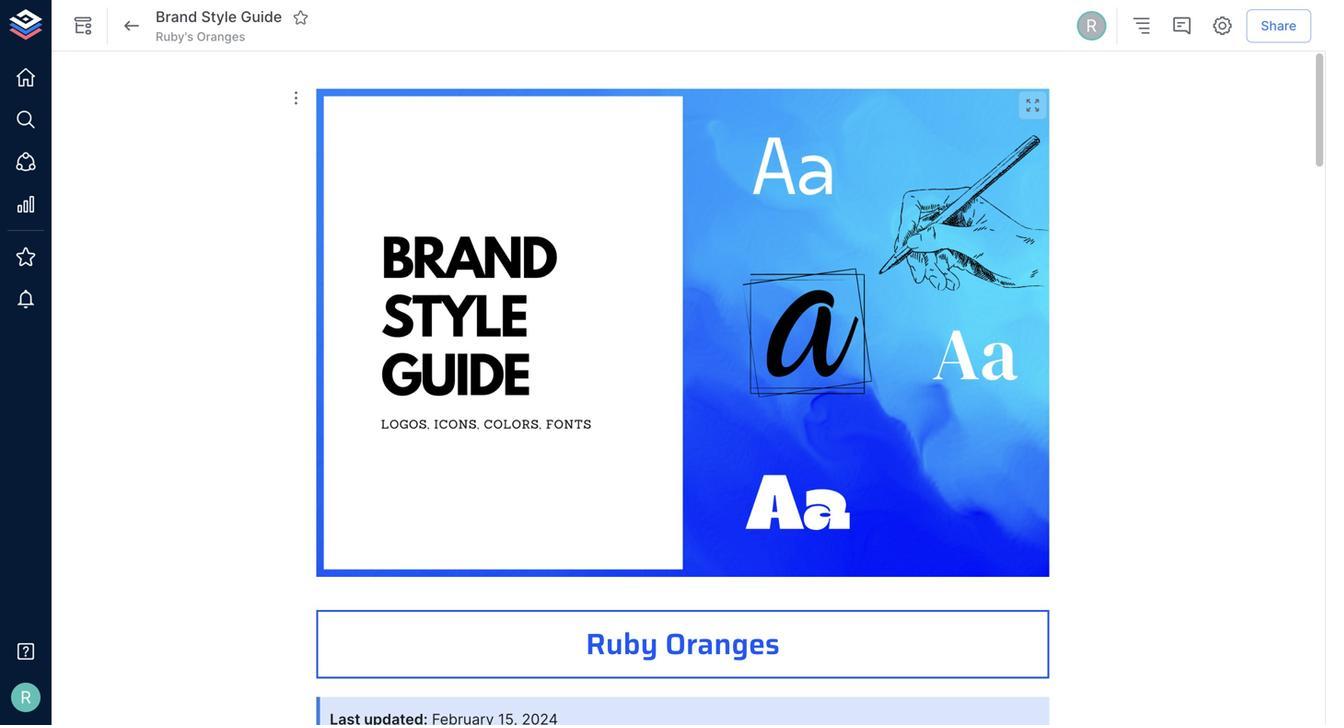 Task type: describe. For each thing, give the bounding box(es) containing it.
1 vertical spatial r
[[20, 688, 31, 708]]

style
[[201, 8, 237, 26]]

0 horizontal spatial r button
[[6, 678, 46, 718]]

1 horizontal spatial r button
[[1074, 8, 1109, 43]]

share
[[1261, 18, 1297, 33]]

guide
[[241, 8, 282, 26]]

oranges for ruby's oranges
[[197, 29, 245, 44]]

ruby
[[586, 621, 658, 668]]

table of contents image
[[1130, 15, 1153, 37]]

ruby's
[[156, 29, 194, 44]]

comments image
[[1171, 15, 1193, 37]]



Task type: vqa. For each thing, say whether or not it's contained in the screenshot.
second help image from the bottom of the page
no



Task type: locate. For each thing, give the bounding box(es) containing it.
0 horizontal spatial oranges
[[197, 29, 245, 44]]

1 vertical spatial oranges
[[665, 621, 780, 668]]

show wiki image
[[72, 15, 94, 37]]

0 horizontal spatial r
[[20, 688, 31, 708]]

0 vertical spatial r button
[[1074, 8, 1109, 43]]

0 vertical spatial oranges
[[197, 29, 245, 44]]

settings image
[[1211, 15, 1234, 37]]

favorite image
[[292, 9, 309, 26]]

oranges for ruby oranges
[[665, 621, 780, 668]]

r
[[1086, 16, 1097, 36], [20, 688, 31, 708]]

brand
[[156, 8, 197, 26]]

go back image
[[121, 15, 143, 37]]

ruby's oranges
[[156, 29, 245, 44]]

1 vertical spatial r button
[[6, 678, 46, 718]]

brand style guide
[[156, 8, 282, 26]]

r button
[[1074, 8, 1109, 43], [6, 678, 46, 718]]

1 horizontal spatial r
[[1086, 16, 1097, 36]]

1 horizontal spatial oranges
[[665, 621, 780, 668]]

oranges inside "link"
[[197, 29, 245, 44]]

0 vertical spatial r
[[1086, 16, 1097, 36]]

share button
[[1246, 9, 1312, 43]]

oranges
[[197, 29, 245, 44], [665, 621, 780, 668]]

ruby oranges
[[586, 621, 780, 668]]

ruby's oranges link
[[156, 28, 245, 45]]



